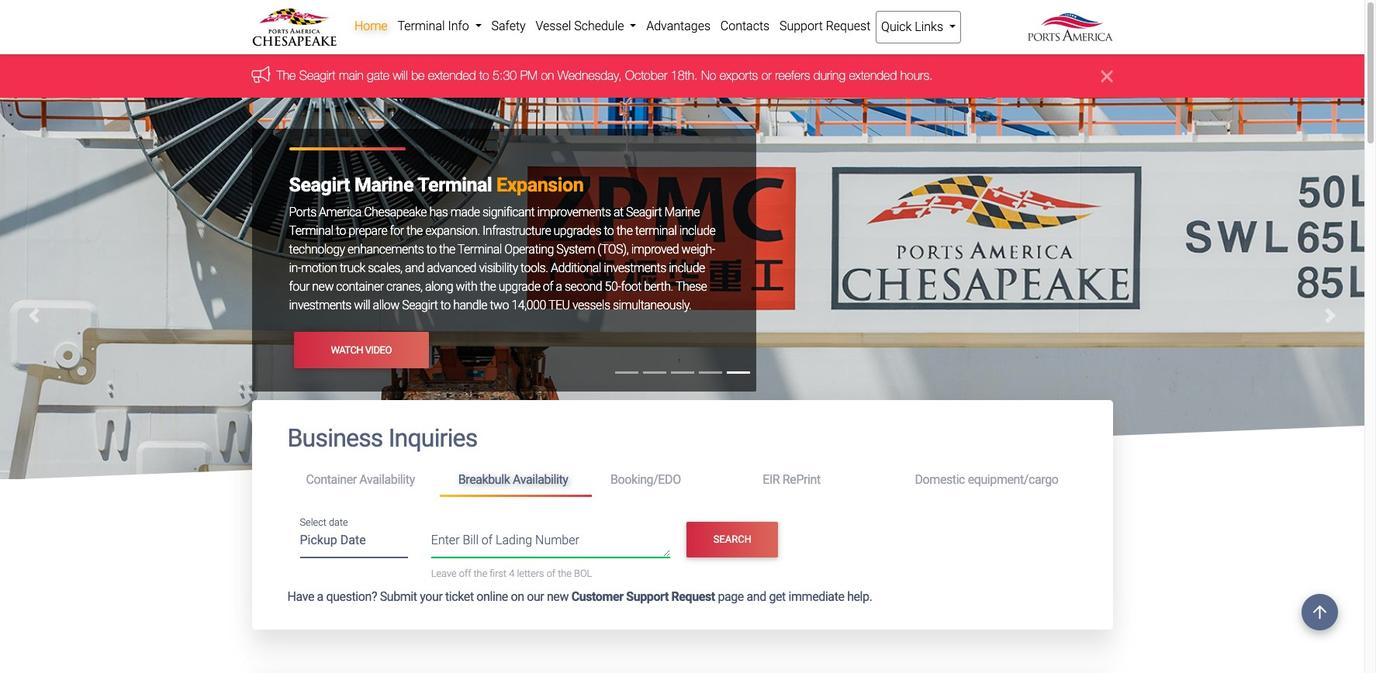 Task type: describe. For each thing, give the bounding box(es) containing it.
advanced
[[427, 261, 476, 276]]

improved
[[631, 242, 679, 257]]

allow
[[373, 298, 399, 313]]

ticket
[[445, 589, 474, 604]]

these
[[676, 280, 707, 294]]

vessel schedule
[[536, 19, 627, 33]]

along
[[425, 280, 453, 294]]

weigh-
[[681, 242, 715, 257]]

first
[[490, 568, 507, 580]]

off
[[459, 568, 471, 580]]

number
[[535, 533, 579, 548]]

0 vertical spatial investments
[[604, 261, 666, 276]]

0 horizontal spatial on
[[511, 589, 524, 604]]

1 vertical spatial investments
[[289, 298, 351, 313]]

at
[[613, 205, 623, 220]]

second
[[565, 280, 602, 294]]

prepare
[[349, 224, 387, 238]]

equipment/cargo
[[968, 473, 1058, 487]]

contacts link
[[715, 11, 775, 42]]

availability for breakbulk availability
[[513, 473, 568, 487]]

for
[[390, 224, 404, 238]]

booking/edo link
[[592, 466, 744, 495]]

vessel
[[536, 19, 571, 33]]

letters
[[517, 568, 544, 580]]

go to top image
[[1302, 594, 1338, 631]]

container availability link
[[287, 466, 440, 495]]

4
[[509, 568, 515, 580]]

bill
[[463, 533, 479, 548]]

in-
[[289, 261, 301, 276]]

home
[[354, 19, 388, 33]]

seagirt up ports
[[289, 174, 350, 197]]

be
[[411, 69, 425, 83]]

pm
[[520, 69, 538, 83]]

handle
[[453, 298, 487, 313]]

four
[[289, 280, 309, 294]]

your
[[420, 589, 442, 604]]

chesapeake
[[364, 205, 427, 220]]

terminal up technology in the top left of the page
[[289, 224, 333, 238]]

the seagirt main gate will be extended to 5:30 pm on wednesday, october 18th.  no exports or reefers during extended hours.
[[276, 69, 933, 83]]

0 vertical spatial support
[[779, 19, 823, 33]]

or
[[761, 69, 772, 83]]

eir reprint
[[763, 473, 821, 487]]

new inside ports america chesapeake has made significant improvements at seagirt marine terminal to                          prepare for the expansion. infrastructure upgrades to the terminal include technology                          enhancements to the terminal operating system (tos), improved weigh- in-motion truck scales,                          and advanced visibility tools. additional investments include four new container cranes,                          along with the upgrade of a second 50-foot berth. these investments will allow seagirt                          to handle two 14,000 teu vessels simultaneously.
[[312, 280, 333, 294]]

ports america chesapeake has made significant improvements at seagirt marine terminal to                          prepare for the expansion. infrastructure upgrades to the terminal include technology                          enhancements to the terminal operating system (tos), improved weigh- in-motion truck scales,                          and advanced visibility tools. additional investments include four new container cranes,                          along with the upgrade of a second 50-foot berth. these investments will allow seagirt                          to handle two 14,000 teu vessels simultaneously.
[[289, 205, 715, 313]]

leave off the first 4 letters of the bol
[[431, 568, 592, 580]]

two
[[490, 298, 509, 313]]

terminal up made
[[417, 174, 492, 197]]

inquiries
[[388, 424, 477, 453]]

upgrades
[[553, 224, 601, 238]]

Enter Bill of Lading Number text field
[[431, 532, 671, 558]]

foot
[[621, 280, 641, 294]]

breakbulk
[[458, 473, 510, 487]]

quick links link
[[875, 11, 961, 43]]

customer
[[571, 589, 623, 604]]

vessel schedule link
[[531, 11, 641, 42]]

of inside ports america chesapeake has made significant improvements at seagirt marine terminal to                          prepare for the expansion. infrastructure upgrades to the terminal include technology                          enhancements to the terminal operating system (tos), improved weigh- in-motion truck scales,                          and advanced visibility tools. additional investments include four new container cranes,                          along with the upgrade of a second 50-foot berth. these investments will allow seagirt                          to handle two 14,000 teu vessels simultaneously.
[[543, 280, 553, 294]]

additional
[[551, 261, 601, 276]]

domestic equipment/cargo link
[[896, 466, 1077, 495]]

get
[[769, 589, 786, 604]]

breakbulk availability
[[458, 473, 568, 487]]

has
[[429, 205, 448, 220]]

support request
[[779, 19, 871, 33]]

schedule
[[574, 19, 624, 33]]

0 horizontal spatial request
[[671, 589, 715, 604]]

quick links
[[881, 19, 946, 34]]

terminal info
[[397, 19, 472, 33]]

ports
[[289, 205, 316, 220]]

significant
[[482, 205, 534, 220]]

expansion image
[[0, 98, 1364, 673]]

home link
[[349, 11, 392, 42]]

availability for container availability
[[359, 473, 415, 487]]

(tos),
[[598, 242, 629, 257]]

14,000
[[512, 298, 546, 313]]

have
[[287, 589, 314, 604]]

enter
[[431, 533, 460, 548]]

online
[[476, 589, 508, 604]]

expansion.
[[425, 224, 480, 238]]

made
[[450, 205, 480, 220]]

1 vertical spatial of
[[482, 533, 493, 548]]

hours.
[[900, 69, 933, 83]]

have a question? submit your ticket online on our new customer support request page and get immediate help.
[[287, 589, 872, 604]]

18th.
[[671, 69, 698, 83]]

expansion
[[496, 174, 584, 197]]

reefers
[[775, 69, 810, 83]]

booking/edo
[[610, 473, 681, 487]]

domestic
[[915, 473, 965, 487]]

scales,
[[368, 261, 402, 276]]

support request link
[[775, 11, 875, 42]]

infrastructure
[[483, 224, 551, 238]]

our
[[527, 589, 544, 604]]

watch
[[331, 344, 363, 356]]

1 horizontal spatial request
[[826, 19, 871, 33]]

technology
[[289, 242, 345, 257]]

cranes,
[[386, 280, 422, 294]]

2 vertical spatial of
[[547, 568, 555, 580]]

bullhorn image
[[252, 67, 276, 84]]

search button
[[687, 522, 778, 558]]

terminal up visibility
[[457, 242, 502, 257]]



Task type: vqa. For each thing, say whether or not it's contained in the screenshot.
Container Operations
no



Task type: locate. For each thing, give the bounding box(es) containing it.
1 vertical spatial marine
[[664, 205, 700, 220]]

0 horizontal spatial support
[[626, 589, 669, 604]]

the right the off
[[474, 568, 487, 580]]

business inquiries
[[287, 424, 477, 453]]

0 vertical spatial request
[[826, 19, 871, 33]]

0 horizontal spatial marine
[[354, 174, 413, 197]]

safety link
[[486, 11, 531, 42]]

new
[[312, 280, 333, 294], [547, 589, 569, 604]]

1 vertical spatial will
[[354, 298, 370, 313]]

select
[[300, 517, 326, 528]]

investments
[[604, 261, 666, 276], [289, 298, 351, 313]]

america
[[319, 205, 361, 220]]

0 vertical spatial new
[[312, 280, 333, 294]]

0 horizontal spatial and
[[405, 261, 424, 276]]

to down along
[[440, 298, 450, 313]]

include up the weigh-
[[679, 224, 715, 238]]

of right letters
[[547, 568, 555, 580]]

availability right breakbulk
[[513, 473, 568, 487]]

with
[[456, 280, 477, 294]]

0 vertical spatial marine
[[354, 174, 413, 197]]

1 horizontal spatial and
[[747, 589, 766, 604]]

will down container
[[354, 298, 370, 313]]

1 vertical spatial on
[[511, 589, 524, 604]]

breakbulk availability link
[[440, 466, 592, 497]]

question?
[[326, 589, 377, 604]]

new right the our
[[547, 589, 569, 604]]

extended right be
[[428, 69, 476, 83]]

0 vertical spatial a
[[556, 280, 562, 294]]

the up the advanced
[[439, 242, 455, 257]]

on left the our
[[511, 589, 524, 604]]

0 vertical spatial and
[[405, 261, 424, 276]]

request left page
[[671, 589, 715, 604]]

a inside ports america chesapeake has made significant improvements at seagirt marine terminal to                          prepare for the expansion. infrastructure upgrades to the terminal include technology                          enhancements to the terminal operating system (tos), improved weigh- in-motion truck scales,                          and advanced visibility tools. additional investments include four new container cranes,                          along with the upgrade of a second 50-foot berth. these investments will allow seagirt                          to handle two 14,000 teu vessels simultaneously.
[[556, 280, 562, 294]]

and up "cranes,"
[[405, 261, 424, 276]]

request left quick
[[826, 19, 871, 33]]

new down motion
[[312, 280, 333, 294]]

seagirt inside alert
[[299, 69, 335, 83]]

quick
[[881, 19, 912, 34]]

leave
[[431, 568, 457, 580]]

1 horizontal spatial will
[[393, 69, 408, 83]]

marine up chesapeake on the top left of page
[[354, 174, 413, 197]]

to inside alert
[[479, 69, 489, 83]]

1 availability from the left
[[359, 473, 415, 487]]

the right for
[[407, 224, 423, 238]]

enter bill of lading number
[[431, 533, 579, 548]]

search
[[713, 534, 752, 545]]

0 vertical spatial will
[[393, 69, 408, 83]]

simultaneously.
[[613, 298, 691, 313]]

terminal info link
[[392, 11, 486, 42]]

seagirt right the
[[299, 69, 335, 83]]

to down america
[[336, 224, 346, 238]]

the down at
[[616, 224, 632, 238]]

immediate
[[788, 589, 844, 604]]

1 horizontal spatial a
[[556, 280, 562, 294]]

during
[[813, 69, 845, 83]]

will left be
[[393, 69, 408, 83]]

and
[[405, 261, 424, 276], [747, 589, 766, 604]]

1 extended from the left
[[428, 69, 476, 83]]

and inside ports america chesapeake has made significant improvements at seagirt marine terminal to                          prepare for the expansion. infrastructure upgrades to the terminal include technology                          enhancements to the terminal operating system (tos), improved weigh- in-motion truck scales,                          and advanced visibility tools. additional investments include four new container cranes,                          along with the upgrade of a second 50-foot berth. these investments will allow seagirt                          to handle two 14,000 teu vessels simultaneously.
[[405, 261, 424, 276]]

request
[[826, 19, 871, 33], [671, 589, 715, 604]]

safety
[[491, 19, 526, 33]]

1 vertical spatial include
[[669, 261, 705, 276]]

1 horizontal spatial availability
[[513, 473, 568, 487]]

the seagirt main gate will be extended to 5:30 pm on wednesday, october 18th.  no exports or reefers during extended hours. alert
[[0, 55, 1364, 98]]

advantages
[[646, 19, 711, 33]]

on right pm
[[541, 69, 554, 83]]

0 horizontal spatial availability
[[359, 473, 415, 487]]

0 horizontal spatial extended
[[428, 69, 476, 83]]

seagirt marine terminal expansion
[[289, 174, 584, 197]]

2 availability from the left
[[513, 473, 568, 487]]

1 horizontal spatial on
[[541, 69, 554, 83]]

teu
[[548, 298, 570, 313]]

1 vertical spatial support
[[626, 589, 669, 604]]

seagirt up terminal
[[626, 205, 662, 220]]

to left "5:30" on the left of the page
[[479, 69, 489, 83]]

investments down the four
[[289, 298, 351, 313]]

support
[[779, 19, 823, 33], [626, 589, 669, 604]]

1 horizontal spatial extended
[[849, 69, 897, 83]]

0 vertical spatial include
[[679, 224, 715, 238]]

berth.
[[644, 280, 673, 294]]

container
[[336, 280, 384, 294]]

0 vertical spatial on
[[541, 69, 554, 83]]

eir
[[763, 473, 780, 487]]

investments up foot
[[604, 261, 666, 276]]

1 horizontal spatial support
[[779, 19, 823, 33]]

help.
[[847, 589, 872, 604]]

0 horizontal spatial investments
[[289, 298, 351, 313]]

enhancements
[[348, 242, 424, 257]]

1 vertical spatial request
[[671, 589, 715, 604]]

1 vertical spatial new
[[547, 589, 569, 604]]

terminal left info
[[397, 19, 445, 33]]

links
[[915, 19, 943, 34]]

operating
[[504, 242, 554, 257]]

the
[[407, 224, 423, 238], [616, 224, 632, 238], [439, 242, 455, 257], [480, 280, 496, 294], [474, 568, 487, 580], [558, 568, 572, 580]]

reprint
[[783, 473, 821, 487]]

will inside alert
[[393, 69, 408, 83]]

1 horizontal spatial investments
[[604, 261, 666, 276]]

submit
[[380, 589, 417, 604]]

availability
[[359, 473, 415, 487], [513, 473, 568, 487]]

include up these at the top of page
[[669, 261, 705, 276]]

0 horizontal spatial will
[[354, 298, 370, 313]]

container availability
[[306, 473, 415, 487]]

a right have at the bottom left of page
[[317, 589, 323, 604]]

the
[[276, 69, 296, 83]]

will inside ports america chesapeake has made significant improvements at seagirt marine terminal to                          prepare for the expansion. infrastructure upgrades to the terminal include technology                          enhancements to the terminal operating system (tos), improved weigh- in-motion truck scales,                          and advanced visibility tools. additional investments include four new container cranes,                          along with the upgrade of a second 50-foot berth. these investments will allow seagirt                          to handle two 14,000 teu vessels simultaneously.
[[354, 298, 370, 313]]

customer support request link
[[571, 589, 715, 604]]

1 vertical spatial and
[[747, 589, 766, 604]]

no
[[701, 69, 716, 83]]

include
[[679, 224, 715, 238], [669, 261, 705, 276]]

contacts
[[720, 19, 770, 33]]

0 horizontal spatial new
[[312, 280, 333, 294]]

to up the advanced
[[426, 242, 436, 257]]

Select date text field
[[300, 528, 408, 559]]

marine inside ports america chesapeake has made significant improvements at seagirt marine terminal to                          prepare for the expansion. infrastructure upgrades to the terminal include technology                          enhancements to the terminal operating system (tos), improved weigh- in-motion truck scales,                          and advanced visibility tools. additional investments include four new container cranes,                          along with the upgrade of a second 50-foot berth. these investments will allow seagirt                          to handle two 14,000 teu vessels simultaneously.
[[664, 205, 700, 220]]

50-
[[605, 280, 621, 294]]

and left get
[[747, 589, 766, 604]]

domestic equipment/cargo
[[915, 473, 1058, 487]]

a up teu
[[556, 280, 562, 294]]

the left the bol
[[558, 568, 572, 580]]

extended right 'during'
[[849, 69, 897, 83]]

the right "with"
[[480, 280, 496, 294]]

vessels
[[572, 298, 610, 313]]

marine up terminal
[[664, 205, 700, 220]]

support up reefers
[[779, 19, 823, 33]]

container
[[306, 473, 357, 487]]

support right customer
[[626, 589, 669, 604]]

2 extended from the left
[[849, 69, 897, 83]]

date
[[329, 517, 348, 528]]

motion
[[301, 261, 337, 276]]

1 vertical spatial a
[[317, 589, 323, 604]]

availability down business inquiries in the left of the page
[[359, 473, 415, 487]]

system
[[556, 242, 595, 257]]

a
[[556, 280, 562, 294], [317, 589, 323, 604]]

0 vertical spatial of
[[543, 280, 553, 294]]

info
[[448, 19, 469, 33]]

1 horizontal spatial new
[[547, 589, 569, 604]]

close image
[[1101, 67, 1113, 86]]

seagirt down "cranes,"
[[402, 298, 438, 313]]

on inside alert
[[541, 69, 554, 83]]

visibility
[[479, 261, 518, 276]]

to up (tos),
[[604, 224, 614, 238]]

wednesday,
[[558, 69, 622, 83]]

5:30
[[493, 69, 517, 83]]

exports
[[720, 69, 758, 83]]

1 horizontal spatial marine
[[664, 205, 700, 220]]

of up teu
[[543, 280, 553, 294]]

watch video
[[331, 344, 392, 356]]

extended
[[428, 69, 476, 83], [849, 69, 897, 83]]

gate
[[367, 69, 389, 83]]

of right "bill"
[[482, 533, 493, 548]]

0 horizontal spatial a
[[317, 589, 323, 604]]

tools.
[[521, 261, 548, 276]]

terminal
[[635, 224, 677, 238]]

watch video link
[[294, 332, 429, 368]]



